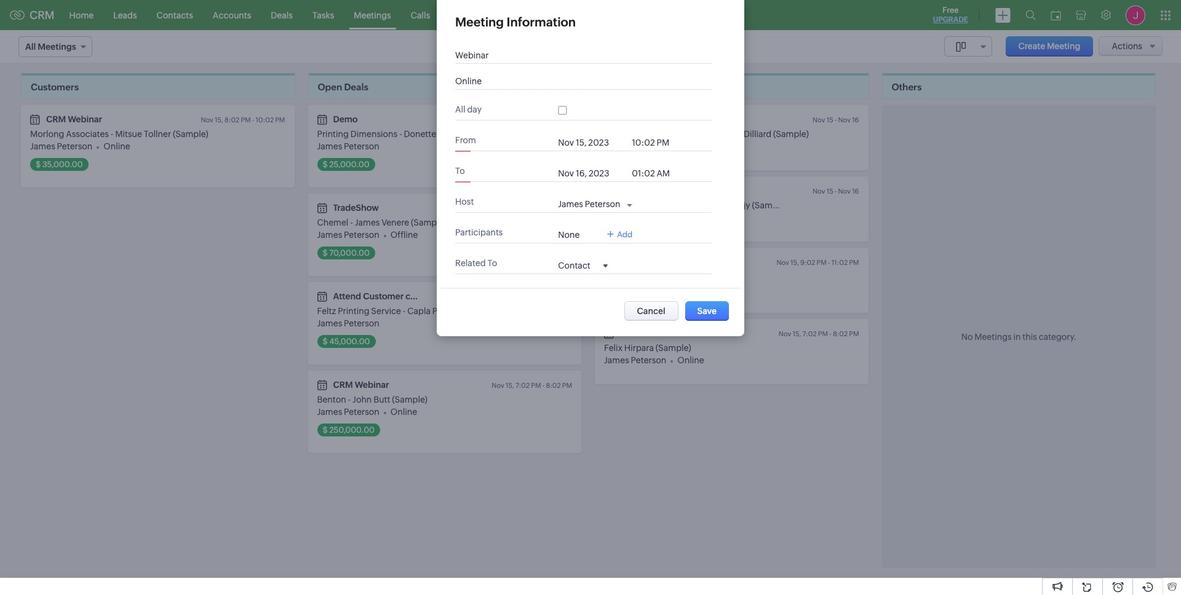 Task type: describe. For each thing, give the bounding box(es) containing it.
0 vertical spatial deals
[[271, 10, 293, 20]]

(sample) right dilliard
[[774, 129, 809, 139]]

25,000.00
[[329, 160, 370, 169]]

nov 15 - nov 16 chanay (sample) - josephine darakjy (sample)
[[604, 188, 859, 210]]

actions
[[1112, 41, 1143, 51]]

2 vertical spatial 16
[[565, 205, 572, 212]]

tollner
[[144, 129, 171, 139]]

0 vertical spatial meeting
[[455, 15, 504, 29]]

Contact field
[[558, 260, 608, 271]]

james peterson down commercial
[[604, 142, 667, 151]]

feltz
[[317, 306, 336, 316]]

james peterson up the '70,000.00'
[[317, 230, 380, 240]]

online down josephine
[[678, 213, 704, 223]]

35,000.00
[[42, 160, 83, 169]]

james inside printing dimensions - donette foller (sample) james peterson
[[317, 142, 342, 151]]

paprocki
[[433, 306, 468, 316]]

campaigns
[[501, 10, 547, 20]]

peterson down felix hirpara (sample) link
[[631, 356, 667, 366]]

crm up 'morlong'
[[46, 114, 66, 124]]

tasks link
[[303, 0, 344, 30]]

leads
[[113, 10, 137, 20]]

carissa kidman (sample)
[[604, 272, 703, 282]]

online link down carissa kidman (sample) link
[[678, 284, 704, 294]]

james peterson link down hirpara
[[604, 356, 667, 366]]

meetings
[[354, 10, 391, 20]]

online link down felix hirpara (sample) link
[[678, 356, 704, 366]]

none
[[558, 230, 580, 240]]

45,000.00
[[329, 337, 370, 346]]

printing dimensions - donette foller (sample) james peterson
[[317, 129, 498, 151]]

offline link
[[391, 230, 418, 240]]

peterson down the commercial press (sample)
[[631, 142, 667, 151]]

participants
[[455, 228, 503, 238]]

customers
[[31, 82, 79, 92]]

0 vertical spatial 8:02
[[225, 116, 240, 124]]

from
[[455, 135, 476, 145]]

$ for benton
[[323, 426, 328, 435]]

meeting information
[[455, 15, 576, 29]]

hh:mm a text field for from
[[632, 138, 681, 148]]

benton - john butt (sample)
[[317, 395, 428, 405]]

15 for nov 15 - nov 16
[[827, 116, 834, 124]]

online link down john butt (sample) link
[[391, 407, 417, 417]]

16 for nov 15 - nov 16 chanay (sample) - josephine darakjy (sample)
[[852, 188, 859, 195]]

morlong
[[30, 129, 64, 139]]

james down carissa
[[604, 284, 629, 294]]

webinar for crm webinar link related to open deals
[[355, 380, 389, 390]]

chemel
[[317, 218, 349, 228]]

james peterson down hirpara
[[604, 356, 667, 366]]

john butt (sample) link
[[353, 395, 428, 405]]

8:02 for leads/contacts
[[833, 330, 848, 338]]

james peterson down mmm d, yyyy text box
[[558, 199, 621, 209]]

leota dilliard (sample)
[[720, 129, 809, 139]]

leads/contacts
[[605, 82, 675, 92]]

15, for donette foller (sample)
[[502, 116, 510, 124]]

$ 35,000.00
[[36, 160, 83, 169]]

webinar link
[[620, 114, 655, 124]]

create meeting button
[[1006, 36, 1093, 57]]

$ 25,000.00
[[323, 160, 370, 169]]

mitsue tollner (sample) link
[[115, 129, 208, 139]]

calls link
[[401, 0, 440, 30]]

james down 'morlong'
[[30, 142, 55, 151]]

nov 15,  8:02 pm - 10:02 pm
[[201, 116, 285, 124]]

reports
[[450, 10, 481, 20]]

9:02 for 11:02
[[801, 259, 816, 266]]

crm webinar link for open deals
[[333, 380, 389, 390]]

chanay (sample) link
[[604, 201, 672, 210]]

crm webinar for open deals
[[333, 380, 389, 390]]

peterson inside feltz printing service - capla paprocki (sample) james peterson
[[344, 319, 380, 329]]

meeting inside button
[[1047, 41, 1081, 51]]

nov 15 - nov 16
[[813, 116, 859, 124]]

$ for chemel
[[323, 249, 328, 258]]

printing inside feltz printing service - capla paprocki (sample) james peterson
[[338, 306, 370, 316]]

contacts
[[157, 10, 193, 20]]

james down chemel link
[[317, 230, 342, 240]]

documents
[[567, 10, 613, 20]]

dimensions
[[351, 129, 398, 139]]

attend
[[333, 292, 361, 302]]

offline
[[391, 230, 418, 240]]

james peterson link down kidman
[[604, 284, 667, 294]]

james down benton
[[317, 407, 342, 417]]

dilliard
[[744, 129, 772, 139]]

peterson down kidman
[[631, 284, 667, 294]]

$ 25,000.00 link
[[317, 158, 375, 171]]

add
[[617, 230, 633, 239]]

nov 16
[[551, 205, 572, 212]]

james venere (sample) link
[[355, 218, 447, 228]]

(sample) right butt
[[392, 395, 428, 405]]

(sample) right hirpara
[[656, 343, 691, 353]]

open deals
[[318, 82, 369, 92]]

darakjy
[[721, 201, 751, 210]]

day
[[467, 105, 482, 114]]

online link down the commercial press (sample)
[[678, 142, 704, 151]]

attend customer conference
[[333, 292, 453, 302]]

chanay
[[604, 201, 635, 210]]

(sample) up offline on the top left of page
[[411, 218, 447, 228]]

mmm d, yyyy text field
[[558, 138, 626, 148]]

feltz printing service - capla paprocki (sample) james peterson
[[317, 306, 505, 329]]

home
[[69, 10, 94, 20]]

0 vertical spatial crm webinar link
[[46, 114, 102, 124]]

hirpara
[[625, 343, 654, 353]]

free
[[943, 6, 959, 15]]

accounts link
[[203, 0, 261, 30]]

(sample) right tollner
[[173, 129, 208, 139]]

(sample) right chanay
[[637, 201, 672, 210]]

capla
[[408, 306, 431, 316]]

james inside feltz printing service - capla paprocki (sample) james peterson
[[317, 319, 342, 329]]

chemel link
[[317, 218, 349, 228]]

tradeshow link
[[333, 203, 379, 213]]

0 horizontal spatial crm webinar
[[46, 114, 102, 124]]

tradeshow
[[333, 203, 379, 213]]

morlong associates link
[[30, 129, 109, 139]]

benton
[[317, 395, 346, 405]]

butt
[[374, 395, 390, 405]]

demo
[[333, 114, 358, 124]]

james peterson link down commercial
[[604, 142, 667, 151]]

mmm d, yyyy text field
[[558, 169, 626, 178]]

documents link
[[557, 0, 623, 30]]

contacts link
[[147, 0, 203, 30]]

james peterson link down printing dimensions "link"
[[317, 142, 380, 151]]

james peterson link down morlong associates link
[[30, 142, 93, 151]]

home link
[[59, 0, 103, 30]]



Task type: vqa. For each thing, say whether or not it's contained in the screenshot.
the Name associated with First Name
no



Task type: locate. For each thing, give the bounding box(es) containing it.
1 10:02 from the left
[[256, 116, 274, 124]]

customer
[[363, 292, 404, 302]]

16
[[852, 116, 859, 124], [852, 188, 859, 195], [565, 205, 572, 212]]

nov 15,  7:02 pm - 8:02 pm for leads/contacts
[[779, 330, 859, 338]]

2 vertical spatial crm webinar link
[[333, 380, 389, 390]]

crm webinar link up felix hirpara (sample) link
[[620, 329, 676, 338]]

0 vertical spatial 16
[[852, 116, 859, 124]]

7:02 for leads/contacts
[[803, 330, 817, 338]]

feltz printing service link
[[317, 306, 401, 316]]

crm up hirpara
[[620, 329, 640, 338]]

nov 15,  9:02 pm - 10:02 pm
[[488, 116, 572, 124]]

all
[[455, 105, 466, 114]]

hh:mm a text field up the chanay (sample) 'link'
[[632, 169, 681, 178]]

$ left 45,000.00
[[323, 337, 328, 346]]

$ left the '70,000.00'
[[323, 249, 328, 258]]

(sample) right darakjy
[[752, 201, 788, 210]]

mitsue
[[115, 129, 142, 139]]

2 10:02 from the left
[[543, 116, 561, 124]]

josephine
[[678, 201, 719, 210]]

1 horizontal spatial 9:02
[[801, 259, 816, 266]]

james up the $ 25,000.00 in the left of the page
[[317, 142, 342, 151]]

printing inside printing dimensions - donette foller (sample) james peterson
[[317, 129, 349, 139]]

- inside printing dimensions - donette foller (sample) james peterson
[[399, 129, 402, 139]]

james peterson link down the chanay (sample) 'link'
[[604, 213, 667, 223]]

open
[[318, 82, 342, 92]]

0 vertical spatial 9:02
[[512, 116, 527, 124]]

james peterson down the chanay (sample) 'link'
[[604, 213, 667, 223]]

james peterson link
[[30, 142, 93, 151], [317, 142, 380, 151], [604, 142, 667, 151], [604, 213, 667, 223], [317, 230, 380, 240], [604, 284, 667, 294], [317, 319, 380, 329], [604, 356, 667, 366], [317, 407, 380, 417]]

8:02 for open deals
[[546, 382, 561, 390]]

online down 'morlong associates - mitsue tollner (sample)'
[[104, 142, 130, 151]]

$ 250,000.00 link
[[317, 424, 380, 437]]

(sample) right kidman
[[668, 272, 703, 282]]

(sample) right paprocki
[[469, 306, 505, 316]]

8:02
[[225, 116, 240, 124], [833, 330, 848, 338], [546, 382, 561, 390]]

crm webinar link up morlong associates link
[[46, 114, 102, 124]]

related
[[455, 258, 486, 268]]

peterson down the feltz printing service link on the bottom of page
[[344, 319, 380, 329]]

james peterson link up the $ 250,000.00
[[317, 407, 380, 417]]

donette
[[404, 129, 436, 139]]

online down john butt (sample) link
[[391, 407, 417, 417]]

conference
[[406, 292, 453, 302]]

james up 'none'
[[558, 199, 583, 209]]

0 vertical spatial printing
[[317, 129, 349, 139]]

commercial press (sample) link
[[604, 129, 714, 139]]

16 inside nov 15 - nov 16 chanay (sample) - josephine darakjy (sample)
[[852, 188, 859, 195]]

james peterson down morlong associates link
[[30, 142, 93, 151]]

$ left the 35,000.00
[[36, 160, 41, 169]]

james down commercial
[[604, 142, 629, 151]]

(sample) inside printing dimensions - donette foller (sample) james peterson
[[462, 129, 498, 139]]

$ for printing dimensions
[[323, 160, 328, 169]]

0 horizontal spatial nov 15,  7:02 pm - 8:02 pm
[[492, 382, 572, 390]]

james peterson up the $ 250,000.00
[[317, 407, 380, 417]]

benton link
[[317, 395, 346, 405]]

crm webinar up felix hirpara (sample) link
[[620, 329, 676, 338]]

0 horizontal spatial 10:02
[[256, 116, 274, 124]]

morlong associates - mitsue tollner (sample)
[[30, 129, 208, 139]]

2 15 from the top
[[827, 188, 834, 195]]

2 horizontal spatial 8:02
[[833, 330, 848, 338]]

upgrade
[[933, 15, 969, 24]]

webinar up felix hirpara (sample) link
[[642, 329, 676, 338]]

10:02 for customers
[[256, 116, 274, 124]]

venere
[[382, 218, 409, 228]]

felix hirpara (sample) link
[[604, 343, 691, 353]]

2 vertical spatial crm webinar
[[333, 380, 389, 390]]

15, for mitsue tollner (sample)
[[215, 116, 223, 124]]

1 horizontal spatial nov 15,  7:02 pm - 8:02 pm
[[779, 330, 859, 338]]

online link
[[104, 142, 130, 151], [678, 142, 704, 151], [678, 213, 704, 223], [678, 284, 704, 294], [678, 356, 704, 366], [391, 407, 417, 417]]

james peterson link down the feltz printing service link on the bottom of page
[[317, 319, 380, 329]]

0 horizontal spatial deals
[[271, 10, 293, 20]]

carissa
[[604, 272, 633, 282]]

printing down attend
[[338, 306, 370, 316]]

1 horizontal spatial 7:02
[[803, 330, 817, 338]]

0 horizontal spatial crm webinar link
[[46, 114, 102, 124]]

0 vertical spatial crm webinar
[[46, 114, 102, 124]]

16 for nov 15 - nov 16
[[852, 116, 859, 124]]

online down the commercial press (sample)
[[678, 142, 704, 151]]

webinar up benton - john butt (sample)
[[355, 380, 389, 390]]

james down feltz
[[317, 319, 342, 329]]

1 15 from the top
[[827, 116, 834, 124]]

0 vertical spatial 15
[[827, 116, 834, 124]]

carissa kidman (sample) link
[[604, 272, 703, 282]]

None button
[[624, 302, 679, 321], [685, 302, 729, 321], [624, 302, 679, 321], [685, 302, 729, 321]]

(sample) right "press"
[[678, 129, 714, 139]]

1 horizontal spatial meeting
[[1047, 41, 1081, 51]]

1 horizontal spatial 8:02
[[546, 382, 561, 390]]

leota
[[720, 129, 742, 139]]

meeting
[[455, 15, 504, 29], [1047, 41, 1081, 51]]

$ for feltz printing service
[[323, 337, 328, 346]]

peterson up the '70,000.00'
[[344, 230, 380, 240]]

foller
[[438, 129, 460, 139]]

$ 70,000.00 link
[[317, 247, 375, 260]]

james down tradeshow link
[[355, 218, 380, 228]]

$ for morlong associates
[[36, 160, 41, 169]]

1 vertical spatial 15
[[827, 188, 834, 195]]

demo link
[[333, 114, 358, 124]]

add link
[[608, 230, 633, 239]]

1 vertical spatial to
[[488, 258, 497, 268]]

0 horizontal spatial to
[[455, 166, 465, 176]]

others
[[892, 82, 922, 92]]

kidman
[[635, 272, 666, 282]]

hh:mm a text field
[[632, 138, 681, 148], [632, 169, 681, 178]]

1 vertical spatial hh:mm a text field
[[632, 169, 681, 178]]

related to
[[455, 258, 497, 268]]

(sample) inside feltz printing service - capla paprocki (sample) james peterson
[[469, 306, 505, 316]]

1 vertical spatial 16
[[852, 188, 859, 195]]

calls
[[411, 10, 430, 20]]

accounts
[[213, 10, 251, 20]]

peterson down morlong associates link
[[57, 142, 93, 151]]

crm webinar up john
[[333, 380, 389, 390]]

capla paprocki (sample) link
[[408, 306, 505, 316]]

service
[[371, 306, 401, 316]]

felix
[[604, 343, 623, 353]]

0 vertical spatial nov 15,  7:02 pm - 8:02 pm
[[779, 330, 859, 338]]

0 vertical spatial hh:mm a text field
[[632, 138, 681, 148]]

deals left tasks
[[271, 10, 293, 20]]

leads link
[[103, 0, 147, 30]]

nov
[[201, 116, 213, 124], [488, 116, 500, 124], [813, 116, 826, 124], [839, 116, 851, 124], [813, 188, 826, 195], [839, 188, 851, 195], [551, 205, 564, 212], [777, 259, 789, 266], [779, 330, 792, 338], [492, 382, 505, 390]]

james peterson down kidman
[[604, 284, 667, 294]]

250,000.00
[[329, 426, 375, 435]]

james down the felix
[[604, 356, 629, 366]]

1 vertical spatial 9:02
[[801, 259, 816, 266]]

0 horizontal spatial 8:02
[[225, 116, 240, 124]]

0 horizontal spatial 9:02
[[512, 116, 527, 124]]

peterson down the chanay (sample) 'link'
[[631, 213, 667, 223]]

james
[[30, 142, 55, 151], [317, 142, 342, 151], [604, 142, 629, 151], [558, 199, 583, 209], [604, 213, 629, 223], [355, 218, 380, 228], [317, 230, 342, 240], [604, 284, 629, 294], [317, 319, 342, 329], [604, 356, 629, 366], [317, 407, 342, 417]]

associates
[[66, 129, 109, 139]]

webinar up associates
[[68, 114, 102, 124]]

crm webinar for leads/contacts
[[620, 329, 676, 338]]

$ 45,000.00 link
[[317, 335, 376, 348]]

printing down 'demo'
[[317, 129, 349, 139]]

1 vertical spatial printing
[[338, 306, 370, 316]]

11:02
[[832, 259, 848, 266]]

nov 15,  7:02 pm - 8:02 pm for open deals
[[492, 382, 572, 390]]

james down chanay
[[604, 213, 629, 223]]

$ 70,000.00
[[323, 249, 370, 258]]

leota dilliard (sample) link
[[720, 129, 809, 139]]

chemel - james venere (sample)
[[317, 218, 447, 228]]

2 vertical spatial 8:02
[[546, 382, 561, 390]]

1 horizontal spatial to
[[488, 258, 497, 268]]

0 horizontal spatial meeting
[[455, 15, 504, 29]]

10:02 for open deals
[[543, 116, 561, 124]]

1 horizontal spatial 10:02
[[543, 116, 561, 124]]

1 horizontal spatial crm webinar
[[333, 380, 389, 390]]

1 vertical spatial deals
[[344, 82, 369, 92]]

(sample) down day
[[462, 129, 498, 139]]

commercial press (sample)
[[604, 129, 714, 139]]

1 vertical spatial crm webinar link
[[620, 329, 676, 338]]

peterson down mmm d, yyyy text box
[[585, 199, 621, 209]]

commercial
[[604, 129, 653, 139]]

9:02 for 10:02
[[512, 116, 527, 124]]

1 vertical spatial 7:02
[[516, 382, 530, 390]]

to right related
[[488, 258, 497, 268]]

7:02 for open deals
[[516, 382, 530, 390]]

reports link
[[440, 0, 491, 30]]

1 horizontal spatial deals
[[344, 82, 369, 92]]

$ 250,000.00
[[323, 426, 375, 435]]

deals
[[271, 10, 293, 20], [344, 82, 369, 92]]

james peterson link up the '70,000.00'
[[317, 230, 380, 240]]

10:02
[[256, 116, 274, 124], [543, 116, 561, 124]]

peterson inside printing dimensions - donette foller (sample) james peterson
[[344, 142, 380, 151]]

0 vertical spatial to
[[455, 166, 465, 176]]

2 horizontal spatial crm webinar link
[[620, 329, 676, 338]]

online down felix hirpara (sample) link
[[678, 356, 704, 366]]

crm up benton
[[333, 380, 353, 390]]

webinar for crm webinar link associated with leads/contacts
[[642, 329, 676, 338]]

- inside feltz printing service - capla paprocki (sample) james peterson
[[403, 306, 406, 316]]

james peterson
[[30, 142, 93, 151], [604, 142, 667, 151], [558, 199, 621, 209], [604, 213, 667, 223], [317, 230, 380, 240], [604, 284, 667, 294], [604, 356, 667, 366], [317, 407, 380, 417]]

1 hh:mm a text field from the top
[[632, 138, 681, 148]]

$ 45,000.00
[[323, 337, 370, 346]]

press
[[655, 129, 676, 139]]

contact
[[558, 261, 591, 271]]

host
[[455, 197, 474, 207]]

nov 15,  9:02 pm - 11:02 pm
[[777, 259, 859, 266]]

create
[[1019, 41, 1046, 51]]

peterson down printing dimensions "link"
[[344, 142, 380, 151]]

2 hh:mm a text field from the top
[[632, 169, 681, 178]]

donette foller (sample) link
[[404, 129, 498, 139]]

deals right open
[[344, 82, 369, 92]]

webinar for the topmost crm webinar link
[[68, 114, 102, 124]]

hh:mm a text field down webinar link
[[632, 138, 681, 148]]

15 inside nov 15 - nov 16 chanay (sample) - josephine darakjy (sample)
[[827, 188, 834, 195]]

online link down 'morlong associates - mitsue tollner (sample)'
[[104, 142, 130, 151]]

0 vertical spatial 7:02
[[803, 330, 817, 338]]

john
[[353, 395, 372, 405]]

online link down josephine
[[678, 213, 704, 223]]

crm left home link
[[30, 9, 55, 22]]

crm link
[[10, 9, 55, 22]]

1 vertical spatial nov 15,  7:02 pm - 8:02 pm
[[492, 382, 572, 390]]

crm
[[30, 9, 55, 22], [46, 114, 66, 124], [620, 329, 640, 338], [333, 380, 353, 390]]

1 horizontal spatial crm webinar link
[[333, 380, 389, 390]]

$ left 25,000.00
[[323, 160, 328, 169]]

2 horizontal spatial crm webinar
[[620, 329, 676, 338]]

crm webinar up morlong associates link
[[46, 114, 102, 124]]

information
[[507, 15, 576, 29]]

1 vertical spatial 8:02
[[833, 330, 848, 338]]

webinar up commercial
[[620, 114, 655, 124]]

15 for nov 15 - nov 16 chanay (sample) - josephine darakjy (sample)
[[827, 188, 834, 195]]

online down carissa kidman (sample) link
[[678, 284, 704, 294]]

hh:mm a text field for to
[[632, 169, 681, 178]]

crm webinar link up john
[[333, 380, 389, 390]]

online
[[104, 142, 130, 151], [678, 142, 704, 151], [678, 213, 704, 223], [678, 284, 704, 294], [678, 356, 704, 366], [391, 407, 417, 417]]

15,
[[215, 116, 223, 124], [502, 116, 510, 124], [791, 259, 799, 266], [793, 330, 801, 338], [506, 382, 514, 390]]

attend customer conference link
[[333, 292, 453, 302]]

to up host
[[455, 166, 465, 176]]

0 horizontal spatial 7:02
[[516, 382, 530, 390]]

printing dimensions link
[[317, 129, 398, 139]]

1 vertical spatial crm webinar
[[620, 329, 676, 338]]

70,000.00
[[329, 249, 370, 258]]

$ left 250,000.00
[[323, 426, 328, 435]]

15, for john butt (sample)
[[506, 382, 514, 390]]

Location text field
[[455, 76, 702, 86]]

peterson down john
[[344, 407, 380, 417]]

crm webinar link for leads/contacts
[[620, 329, 676, 338]]

1 vertical spatial meeting
[[1047, 41, 1081, 51]]

$ 35,000.00 link
[[30, 158, 88, 171]]

15
[[827, 116, 834, 124], [827, 188, 834, 195]]

Title text field
[[455, 50, 702, 60]]

webinar
[[68, 114, 102, 124], [620, 114, 655, 124], [642, 329, 676, 338], [355, 380, 389, 390]]



